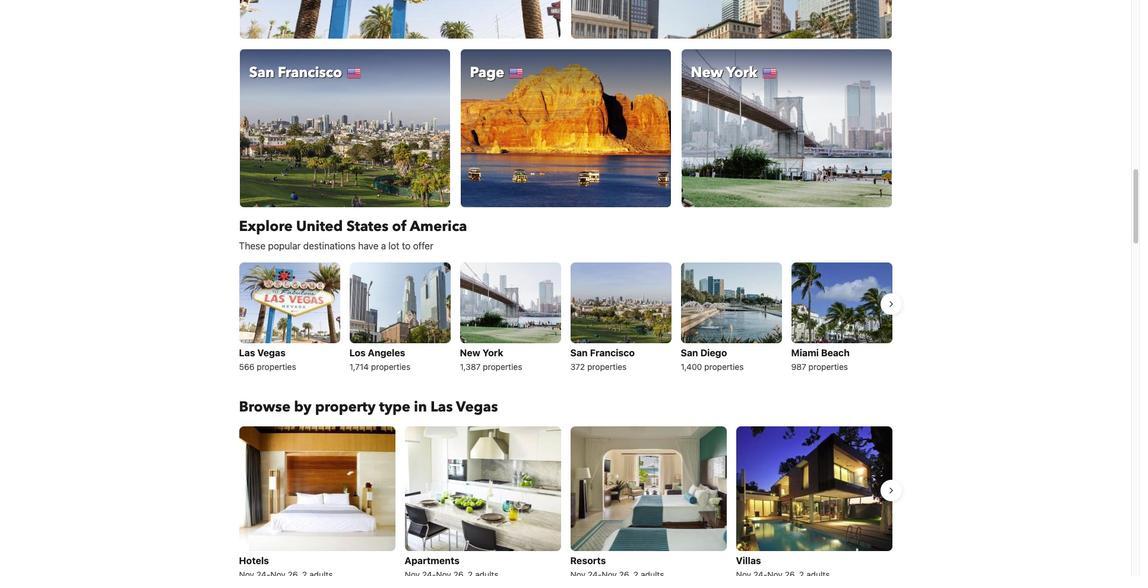 Task type: locate. For each thing, give the bounding box(es) containing it.
1,400
[[681, 362, 702, 372]]

properties down diego
[[704, 362, 744, 372]]

properties down angeles
[[371, 362, 411, 372]]

new york
[[691, 63, 758, 83]]

los angeles 1,714 properties
[[350, 347, 411, 372]]

properties inside 'new york 1,387 properties'
[[483, 362, 522, 372]]

page link
[[460, 49, 671, 208]]

properties inside las vegas 566 properties
[[257, 362, 296, 372]]

1 region from the top
[[230, 258, 902, 379]]

lot
[[389, 240, 400, 251]]

372
[[571, 362, 585, 372]]

las
[[239, 347, 255, 358], [431, 397, 453, 417]]

apartments
[[405, 556, 460, 566]]

york inside 'new york 1,387 properties'
[[483, 347, 504, 358]]

a
[[381, 240, 386, 251]]

1 vertical spatial las
[[431, 397, 453, 417]]

vegas down 1,387
[[456, 397, 498, 417]]

united
[[296, 217, 343, 236]]

1 horizontal spatial york
[[726, 63, 758, 83]]

1 vertical spatial region
[[230, 422, 902, 576]]

hotels link
[[239, 426, 395, 576]]

san inside san diego 1,400 properties
[[681, 347, 698, 358]]

0 vertical spatial las
[[239, 347, 255, 358]]

5 properties from the left
[[704, 362, 744, 372]]

york for new york
[[726, 63, 758, 83]]

1 horizontal spatial new
[[691, 63, 723, 83]]

properties right 566
[[257, 362, 296, 372]]

browse by property type in las vegas
[[239, 397, 498, 417]]

explore united states of america these popular destinations have a lot to offer
[[239, 217, 467, 251]]

2 region from the top
[[230, 422, 902, 576]]

0 vertical spatial region
[[230, 258, 902, 379]]

properties right 1,387
[[483, 362, 522, 372]]

1,714
[[350, 362, 369, 372]]

york
[[726, 63, 758, 83], [483, 347, 504, 358]]

region
[[230, 258, 902, 379], [230, 422, 902, 576]]

1 vertical spatial new
[[460, 347, 480, 358]]

region containing hotels
[[230, 422, 902, 576]]

properties right 372
[[587, 362, 627, 372]]

page
[[470, 63, 505, 83]]

san francisco link
[[239, 49, 451, 208]]

0 horizontal spatial vegas
[[257, 347, 286, 358]]

las inside las vegas 566 properties
[[239, 347, 255, 358]]

properties inside san diego 1,400 properties
[[704, 362, 744, 372]]

states
[[347, 217, 389, 236]]

1 horizontal spatial las
[[431, 397, 453, 417]]

1 vertical spatial york
[[483, 347, 504, 358]]

1 horizontal spatial francisco
[[590, 347, 635, 358]]

0 vertical spatial vegas
[[257, 347, 286, 358]]

francisco inside san francisco 372 properties
[[590, 347, 635, 358]]

0 vertical spatial york
[[726, 63, 758, 83]]

0 vertical spatial new
[[691, 63, 723, 83]]

villas
[[736, 556, 761, 566]]

vegas
[[257, 347, 286, 358], [456, 397, 498, 417]]

vegas inside las vegas 566 properties
[[257, 347, 286, 358]]

2 horizontal spatial san
[[681, 347, 698, 358]]

properties down beach
[[809, 362, 848, 372]]

properties for vegas
[[257, 362, 296, 372]]

francisco
[[278, 63, 342, 83], [590, 347, 635, 358]]

6 properties from the left
[[809, 362, 848, 372]]

san francisco
[[249, 63, 342, 83]]

new
[[691, 63, 723, 83], [460, 347, 480, 358]]

0 vertical spatial francisco
[[278, 63, 342, 83]]

1 vertical spatial francisco
[[590, 347, 635, 358]]

0 horizontal spatial san
[[249, 63, 274, 83]]

1 properties from the left
[[257, 362, 296, 372]]

san for san francisco 372 properties
[[571, 347, 588, 358]]

2 properties from the left
[[371, 362, 411, 372]]

0 horizontal spatial york
[[483, 347, 504, 358]]

type
[[379, 397, 410, 417]]

properties inside san francisco 372 properties
[[587, 362, 627, 372]]

los
[[350, 347, 366, 358]]

1 vertical spatial vegas
[[456, 397, 498, 417]]

1 horizontal spatial san
[[571, 347, 588, 358]]

3 properties from the left
[[483, 362, 522, 372]]

of
[[392, 217, 407, 236]]

4 properties from the left
[[587, 362, 627, 372]]

las up 566
[[239, 347, 255, 358]]

0 horizontal spatial las
[[239, 347, 255, 358]]

popular
[[268, 240, 301, 251]]

san
[[249, 63, 274, 83], [571, 347, 588, 358], [681, 347, 698, 358]]

new inside 'new york 1,387 properties'
[[460, 347, 480, 358]]

0 horizontal spatial new
[[460, 347, 480, 358]]

san inside san francisco 372 properties
[[571, 347, 588, 358]]

vegas up browse
[[257, 347, 286, 358]]

to
[[402, 240, 411, 251]]

0 horizontal spatial francisco
[[278, 63, 342, 83]]

properties inside los angeles 1,714 properties
[[371, 362, 411, 372]]

566
[[239, 362, 255, 372]]

1,387
[[460, 362, 481, 372]]

properties inside miami beach 987 properties
[[809, 362, 848, 372]]

las right in
[[431, 397, 453, 417]]

properties
[[257, 362, 296, 372], [371, 362, 411, 372], [483, 362, 522, 372], [587, 362, 627, 372], [704, 362, 744, 372], [809, 362, 848, 372]]

beach
[[821, 347, 850, 358]]



Task type: describe. For each thing, give the bounding box(es) containing it.
987
[[791, 362, 807, 372]]

in
[[414, 397, 427, 417]]

francisco for san francisco
[[278, 63, 342, 83]]

new for new york 1,387 properties
[[460, 347, 480, 358]]

miami beach 987 properties
[[791, 347, 850, 372]]

properties for diego
[[704, 362, 744, 372]]

properties for york
[[483, 362, 522, 372]]

property
[[315, 397, 376, 417]]

villas link
[[736, 426, 892, 576]]

offer
[[413, 240, 434, 251]]

new for new york
[[691, 63, 723, 83]]

browse
[[239, 397, 291, 417]]

francisco for san francisco 372 properties
[[590, 347, 635, 358]]

angeles
[[368, 347, 405, 358]]

new york link
[[681, 49, 892, 208]]

have
[[358, 240, 379, 251]]

explore
[[239, 217, 293, 236]]

these
[[239, 240, 266, 251]]

properties for beach
[[809, 362, 848, 372]]

new york 1,387 properties
[[460, 347, 522, 372]]

york for new york 1,387 properties
[[483, 347, 504, 358]]

1 horizontal spatial vegas
[[456, 397, 498, 417]]

san francisco 372 properties
[[571, 347, 635, 372]]

diego
[[701, 347, 727, 358]]

resorts link
[[571, 426, 727, 576]]

properties for angeles
[[371, 362, 411, 372]]

resorts
[[571, 556, 606, 566]]

by
[[294, 397, 312, 417]]

miami
[[791, 347, 819, 358]]

san for san diego 1,400 properties
[[681, 347, 698, 358]]

san diego 1,400 properties
[[681, 347, 744, 372]]

hotels
[[239, 556, 269, 566]]

las vegas 566 properties
[[239, 347, 296, 372]]

san for san francisco
[[249, 63, 274, 83]]

region containing las vegas
[[230, 258, 902, 379]]

properties for francisco
[[587, 362, 627, 372]]

apartments link
[[405, 426, 561, 576]]

america
[[410, 217, 467, 236]]

destinations
[[303, 240, 356, 251]]



Task type: vqa. For each thing, say whether or not it's contained in the screenshot.
San in San Francisco 372 properties
yes



